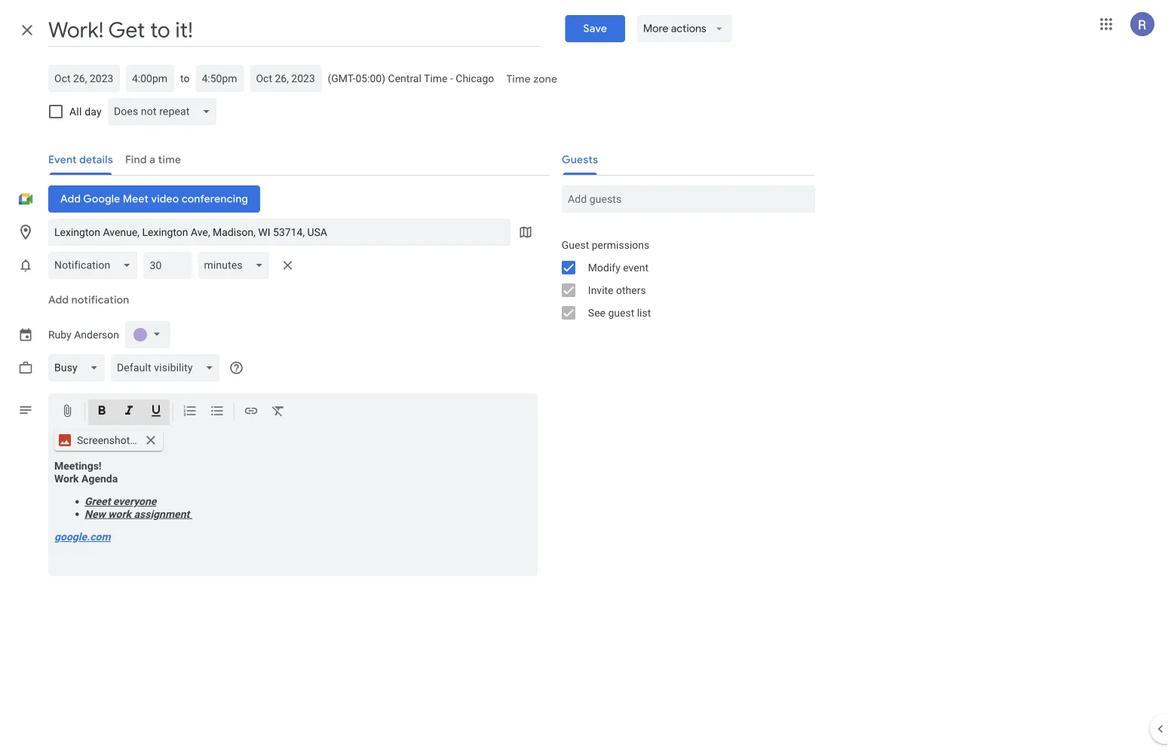 Task type: locate. For each thing, give the bounding box(es) containing it.
bold image
[[94, 404, 109, 421]]

Title text field
[[48, 14, 541, 47]]

central
[[388, 72, 422, 85]]

invite others
[[588, 284, 646, 297]]

guest permissions
[[562, 239, 650, 251]]

ruby anderson
[[48, 329, 119, 341]]

05:00)
[[356, 72, 386, 85]]

italic image
[[121, 404, 137, 421]]

add notification
[[48, 294, 129, 307]]

time zone
[[507, 72, 558, 86]]

modify
[[588, 261, 621, 274]]

modify event
[[588, 261, 649, 274]]

Start time text field
[[132, 69, 168, 88]]

chicago
[[456, 72, 495, 85]]

save
[[584, 22, 607, 35]]

assignment
[[134, 508, 190, 521]]

list
[[637, 307, 651, 319]]

time
[[424, 72, 448, 85], [507, 72, 531, 86]]

greet
[[85, 496, 110, 508]]

work
[[54, 473, 79, 485]]

time zone button
[[501, 66, 564, 93]]

time left -
[[424, 72, 448, 85]]

time left zone
[[507, 72, 531, 86]]

1 horizontal spatial time
[[507, 72, 531, 86]]

day
[[85, 105, 102, 118]]

None field
[[108, 98, 223, 125], [48, 252, 144, 279], [198, 252, 276, 279], [48, 355, 111, 382], [111, 355, 226, 382], [108, 98, 223, 125], [48, 252, 144, 279], [198, 252, 276, 279], [48, 355, 111, 382], [111, 355, 226, 382]]

google.com
[[54, 531, 111, 544]]

remove formatting image
[[271, 404, 286, 421]]

-
[[450, 72, 453, 85]]

all
[[69, 105, 82, 118]]

Minutes in advance for notification number field
[[150, 252, 186, 279]]

arrow_drop_down
[[713, 22, 727, 35]]

actions
[[672, 22, 707, 35]]

guest
[[562, 239, 590, 251]]

meetings!
[[54, 460, 102, 473]]

group
[[550, 234, 816, 324]]

Description text field
[[48, 460, 538, 574]]



Task type: vqa. For each thing, say whether or not it's contained in the screenshot.
field
yes



Task type: describe. For each thing, give the bounding box(es) containing it.
more actions arrow_drop_down
[[644, 22, 727, 35]]

numbered list image
[[183, 404, 198, 421]]

30 minutes before element
[[48, 249, 300, 282]]

End time text field
[[202, 69, 238, 88]]

google.com link
[[54, 531, 111, 544]]

add notification button
[[42, 282, 135, 318]]

add
[[48, 294, 69, 307]]

new
[[85, 508, 105, 521]]

guest
[[609, 307, 635, 319]]

End date text field
[[256, 69, 316, 88]]

underline image
[[149, 404, 164, 421]]

time inside button
[[507, 72, 531, 86]]

notification
[[71, 294, 129, 307]]

everyone
[[113, 496, 156, 508]]

meetings! work agenda
[[54, 460, 118, 485]]

group containing guest permissions
[[550, 234, 816, 324]]

agenda
[[82, 473, 118, 485]]

others
[[617, 284, 646, 297]]

bulleted list image
[[210, 404, 225, 421]]

invite
[[588, 284, 614, 297]]

more
[[644, 22, 669, 35]]

0 horizontal spatial time
[[424, 72, 448, 85]]

Start date text field
[[54, 69, 114, 88]]

ruby
[[48, 329, 71, 341]]

(gmt-05:00) central time - chicago
[[328, 72, 495, 85]]

zone
[[534, 72, 558, 86]]

all day
[[69, 105, 102, 118]]

(gmt-
[[328, 72, 356, 85]]

anderson
[[74, 329, 119, 341]]

permissions
[[592, 239, 650, 251]]

insert link image
[[244, 404, 259, 421]]

see guest list
[[588, 307, 651, 319]]

Location text field
[[54, 219, 505, 246]]

see
[[588, 307, 606, 319]]

to
[[180, 72, 190, 85]]

event
[[624, 261, 649, 274]]

work
[[108, 508, 131, 521]]

Guests text field
[[568, 186, 810, 213]]

save button
[[565, 15, 626, 42]]

greet everyone new work assignment
[[85, 496, 192, 521]]

formatting options toolbar
[[48, 394, 538, 431]]



